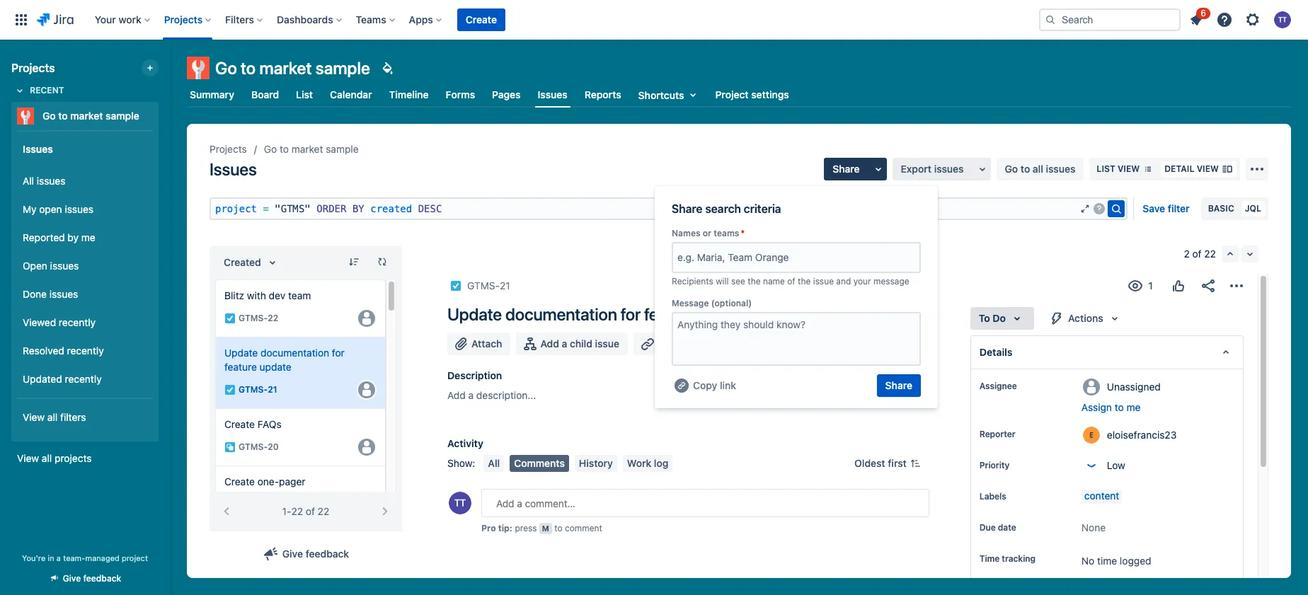 Task type: locate. For each thing, give the bounding box(es) containing it.
0 horizontal spatial update
[[224, 347, 258, 359]]

1 vertical spatial view
[[17, 452, 39, 465]]

settings
[[752, 89, 789, 101]]

issues inside group
[[23, 143, 53, 155]]

link
[[658, 338, 677, 350]]

0 vertical spatial feature
[[644, 304, 696, 324]]

view left projects on the left bottom of the page
[[17, 452, 39, 465]]

2 of 22
[[1184, 248, 1217, 260]]

menu bar
[[481, 455, 676, 472]]

priority
[[980, 460, 1010, 471]]

maria,
[[697, 251, 725, 263]]

22 right 1-
[[318, 506, 329, 518]]

feedback down 'managed'
[[83, 574, 121, 584]]

issues left list view
[[1046, 163, 1076, 175]]

update documentation for feature update down gtms-22 on the bottom left of the page
[[224, 347, 345, 373]]

task image up create faqs
[[224, 385, 236, 396]]

give feedback button down 1-22 of 22
[[254, 543, 358, 566]]

1 vertical spatial me
[[1127, 402, 1141, 414]]

link issue button
[[634, 333, 714, 355]]

0 vertical spatial feedback
[[306, 548, 349, 560]]

all left projects on the left bottom of the page
[[42, 452, 52, 465]]

1 vertical spatial documentation
[[261, 347, 329, 359]]

projects up recent
[[11, 62, 55, 74]]

create left one-
[[224, 476, 255, 488]]

2 vertical spatial share
[[886, 380, 913, 392]]

of right 1-
[[306, 506, 315, 518]]

21 up faqs
[[268, 385, 277, 395]]

1-22 of 22
[[282, 506, 329, 518]]

1 task image from the top
[[224, 313, 236, 324]]

0 vertical spatial create
[[466, 13, 497, 25]]

create up sub task icon
[[224, 419, 255, 431]]

0 horizontal spatial give feedback button
[[40, 567, 130, 591]]

primary element
[[8, 0, 1040, 40]]

1 horizontal spatial of
[[788, 276, 796, 287]]

0 vertical spatial me
[[81, 231, 95, 243]]

update down gtms-22 on the bottom left of the page
[[224, 347, 258, 359]]

editor image
[[1080, 203, 1091, 215]]

0 vertical spatial add
[[541, 338, 559, 350]]

issues right export
[[935, 163, 964, 175]]

share button
[[877, 375, 921, 397]]

add left child at the left bottom of the page
[[541, 338, 559, 350]]

projects for projects dropdown button
[[164, 13, 203, 25]]

1 horizontal spatial share
[[833, 163, 860, 175]]

recently
[[59, 316, 96, 328], [67, 345, 104, 357], [65, 373, 102, 385]]

work
[[627, 457, 652, 469]]

list inside 'link'
[[296, 89, 313, 101]]

2 task image from the top
[[224, 385, 236, 396]]

0 horizontal spatial documentation
[[261, 347, 329, 359]]

1 horizontal spatial for
[[621, 304, 641, 324]]

1 vertical spatial give
[[63, 574, 81, 584]]

blitz with dev team
[[224, 290, 311, 302]]

go to market sample up list 'link'
[[215, 58, 370, 78]]

list right board
[[296, 89, 313, 101]]

filters
[[225, 13, 254, 25]]

to right m
[[555, 523, 563, 534]]

a for child
[[562, 338, 567, 350]]

jira image
[[37, 11, 73, 28], [37, 11, 73, 28]]

create right apps popup button
[[466, 13, 497, 25]]

feedback
[[306, 548, 349, 560], [83, 574, 121, 584]]

gtms- for update documentation for feature update
[[239, 385, 268, 395]]

tracking
[[1002, 554, 1036, 564]]

market up list 'link'
[[259, 58, 312, 78]]

22 down pager
[[291, 506, 303, 518]]

1 horizontal spatial me
[[1127, 402, 1141, 414]]

gtms- for create faqs
[[239, 442, 268, 453]]

1 vertical spatial list
[[1097, 164, 1116, 174]]

recently down viewed recently link
[[67, 345, 104, 357]]

2 vertical spatial recently
[[65, 373, 102, 385]]

forms
[[446, 89, 475, 101]]

me down unassigned
[[1127, 402, 1141, 414]]

sample up calendar
[[316, 58, 370, 78]]

go to market sample link
[[11, 102, 153, 130], [264, 141, 359, 158]]

1 vertical spatial all
[[47, 411, 58, 423]]

0 vertical spatial go to market sample link
[[11, 102, 153, 130]]

done
[[23, 288, 47, 300]]

updated
[[23, 373, 62, 385]]

list
[[296, 89, 313, 101], [1097, 164, 1116, 174]]

give down 1-
[[282, 548, 303, 560]]

your profile and settings image
[[1275, 11, 1292, 28]]

1 horizontal spatial give
[[282, 548, 303, 560]]

gtms-21 up create faqs
[[239, 385, 277, 395]]

add to starred image
[[154, 108, 171, 125]]

vote options: no one has voted for this issue yet. image
[[1171, 278, 1188, 295]]

or
[[703, 228, 712, 239]]

activity
[[448, 438, 484, 450]]

view right detail at right top
[[1197, 164, 1219, 174]]

of right "name"
[[788, 276, 796, 287]]

issue right child at the left bottom of the page
[[595, 338, 620, 350]]

update inside update documentation for feature update
[[224, 347, 258, 359]]

0 horizontal spatial view
[[1118, 164, 1140, 174]]

collapse recent projects image
[[11, 82, 28, 99]]

details element
[[971, 336, 1244, 370]]

gtms- down 'with'
[[239, 313, 268, 324]]

share
[[833, 163, 860, 175], [672, 203, 703, 215], [886, 380, 913, 392]]

refresh image
[[377, 256, 388, 268]]

1 horizontal spatial issues
[[210, 159, 257, 179]]

give down team- at left bottom
[[63, 574, 81, 584]]

of
[[1193, 248, 1202, 260], [788, 276, 796, 287], [306, 506, 315, 518]]

market up all issues link
[[70, 110, 103, 122]]

open share dialog image
[[870, 161, 887, 178]]

projects up sidebar navigation icon
[[164, 13, 203, 25]]

update up attach button
[[448, 304, 502, 324]]

0 horizontal spatial me
[[81, 231, 95, 243]]

0 vertical spatial give
[[282, 548, 303, 560]]

2 vertical spatial projects
[[210, 143, 247, 155]]

your
[[854, 276, 871, 287]]

0 horizontal spatial issues
[[23, 143, 53, 155]]

sample left add to starred icon in the top of the page
[[106, 110, 139, 122]]

gtms-20
[[239, 442, 279, 453]]

go right open export issues dropdown 'image'
[[1005, 163, 1018, 175]]

all up the my
[[23, 175, 34, 187]]

a
[[562, 338, 567, 350], [468, 389, 474, 402], [57, 554, 61, 563]]

view
[[1118, 164, 1140, 174], [1197, 164, 1219, 174]]

add inside button
[[541, 338, 559, 350]]

0 vertical spatial update
[[448, 304, 502, 324]]

due date pin to top. only you can see pinned fields. image
[[1019, 523, 1031, 534]]

my open issues link
[[17, 195, 153, 224]]

tab list
[[178, 82, 1300, 108]]

6
[[1201, 8, 1207, 18]]

pages link
[[489, 82, 524, 108]]

projects inside projects dropdown button
[[164, 13, 203, 25]]

1 vertical spatial update
[[260, 361, 292, 373]]

give feedback down you're in a team-managed project
[[63, 574, 121, 584]]

me for assign to me
[[1127, 402, 1141, 414]]

0 horizontal spatial projects
[[11, 62, 55, 74]]

logged
[[1120, 555, 1152, 567]]

go to market sample link down recent
[[11, 102, 153, 130]]

create for create
[[466, 13, 497, 25]]

gtms-21 up attach
[[467, 280, 510, 292]]

1 the from the left
[[748, 276, 761, 287]]

1 horizontal spatial give feedback button
[[254, 543, 358, 566]]

market down list 'link'
[[292, 143, 323, 155]]

description...
[[477, 389, 536, 402]]

project settings
[[716, 89, 789, 101]]

history button
[[575, 455, 617, 472]]

reported by me link
[[17, 224, 153, 252]]

0 horizontal spatial a
[[57, 554, 61, 563]]

give feedback down 1-22 of 22
[[282, 548, 349, 560]]

go to market sample
[[215, 58, 370, 78], [42, 110, 139, 122], [264, 143, 359, 155]]

gtms- inside gtms-21 link
[[467, 280, 500, 292]]

reported by me
[[23, 231, 95, 243]]

the right see
[[748, 276, 761, 287]]

0 vertical spatial give feedback
[[282, 548, 349, 560]]

0 horizontal spatial update
[[260, 361, 292, 373]]

all for projects
[[42, 452, 52, 465]]

to
[[241, 58, 256, 78], [58, 110, 68, 122], [280, 143, 289, 155], [1021, 163, 1030, 175], [1115, 402, 1124, 414], [555, 523, 563, 534]]

1 vertical spatial create
[[224, 419, 255, 431]]

0 vertical spatial 21
[[500, 280, 510, 292]]

of right 2
[[1193, 248, 1202, 260]]

0 vertical spatial all
[[23, 175, 34, 187]]

22 down dev on the left
[[268, 313, 278, 324]]

jql
[[1245, 203, 1262, 214]]

export
[[901, 163, 932, 175]]

issues up "viewed recently"
[[49, 288, 78, 300]]

due
[[980, 523, 996, 533]]

go up summary
[[215, 58, 237, 78]]

issues up all issues
[[23, 143, 53, 155]]

gtms- up create faqs
[[239, 385, 268, 395]]

1 vertical spatial recently
[[67, 345, 104, 357]]

gtms-22
[[239, 313, 278, 324]]

to right open export issues dropdown 'image'
[[1021, 163, 1030, 175]]

apps button
[[405, 8, 447, 31]]

feature up 'link'
[[644, 304, 696, 324]]

list view
[[1097, 164, 1140, 174]]

recipients will see the name of the issue and your message
[[672, 276, 910, 287]]

0 horizontal spatial 21
[[268, 385, 277, 395]]

copy link button
[[672, 375, 738, 397]]

work log button
[[623, 455, 673, 472]]

0 vertical spatial list
[[296, 89, 313, 101]]

none
[[1082, 522, 1106, 534]]

me inside button
[[1127, 402, 1141, 414]]

issues for export issues
[[935, 163, 964, 175]]

criteria
[[744, 203, 781, 215]]

2 view from the left
[[1197, 164, 1219, 174]]

link issue
[[658, 338, 704, 350]]

issues up open
[[37, 175, 65, 187]]

create inside button
[[466, 13, 497, 25]]

0 vertical spatial documentation
[[506, 304, 617, 324]]

all for filters
[[47, 411, 58, 423]]

save
[[1143, 203, 1166, 215]]

1 horizontal spatial update
[[700, 304, 752, 324]]

recently inside updated recently link
[[65, 373, 102, 385]]

gtms-
[[467, 280, 500, 292], [239, 313, 268, 324], [239, 385, 268, 395], [239, 442, 268, 453]]

1 horizontal spatial documentation
[[506, 304, 617, 324]]

to inside button
[[1115, 402, 1124, 414]]

1 view from the left
[[1118, 164, 1140, 174]]

all inside group
[[23, 175, 34, 187]]

1 vertical spatial give feedback
[[63, 574, 121, 584]]

1 group from the top
[[17, 130, 153, 440]]

sample down calendar link
[[326, 143, 359, 155]]

add down description
[[448, 389, 466, 402]]

2 vertical spatial create
[[224, 476, 255, 488]]

gtms- down create faqs
[[239, 442, 268, 453]]

view all projects link
[[11, 446, 159, 472]]

recently inside viewed recently link
[[59, 316, 96, 328]]

low
[[1107, 460, 1126, 472]]

0 vertical spatial a
[[562, 338, 567, 350]]

task image down the blitz
[[224, 313, 236, 324]]

sidebar navigation image
[[154, 57, 186, 85]]

task image for update documentation for feature update
[[224, 385, 236, 396]]

1 vertical spatial update
[[224, 347, 258, 359]]

all right open export issues dropdown 'image'
[[1033, 163, 1044, 175]]

a right in
[[57, 554, 61, 563]]

set background color image
[[379, 59, 396, 76]]

me right by
[[81, 231, 95, 243]]

gtms-21
[[467, 280, 510, 292], [239, 385, 277, 395]]

timeline
[[389, 89, 429, 101]]

JQL query field
[[211, 199, 1080, 219]]

all inside button
[[488, 457, 500, 469]]

all issues link
[[17, 167, 153, 195]]

link
[[720, 380, 737, 392]]

2 horizontal spatial projects
[[210, 143, 247, 155]]

0 vertical spatial share
[[833, 163, 860, 175]]

recently for resolved recently
[[67, 345, 104, 357]]

view for view all projects
[[17, 452, 39, 465]]

feedback down 1-22 of 22
[[306, 548, 349, 560]]

a left child at the left bottom of the page
[[562, 338, 567, 350]]

names
[[672, 228, 701, 239]]

21
[[500, 280, 510, 292], [268, 385, 277, 395]]

search image
[[1108, 200, 1125, 217]]

documentation down gtms-22 on the bottom left of the page
[[261, 347, 329, 359]]

create faqs
[[224, 419, 282, 431]]

a inside button
[[562, 338, 567, 350]]

issues for all issues
[[37, 175, 65, 187]]

1 vertical spatial go to market sample link
[[264, 141, 359, 158]]

1 vertical spatial market
[[70, 110, 103, 122]]

to right projects link
[[280, 143, 289, 155]]

1 vertical spatial of
[[788, 276, 796, 287]]

0 vertical spatial task image
[[224, 313, 236, 324]]

projects down summary link
[[210, 143, 247, 155]]

documentation up add a child issue button
[[506, 304, 617, 324]]

task image
[[224, 313, 236, 324], [224, 385, 236, 396]]

1 vertical spatial feature
[[224, 361, 257, 373]]

go right projects link
[[264, 143, 277, 155]]

the right "name"
[[798, 276, 811, 287]]

22
[[1205, 248, 1217, 260], [268, 313, 278, 324], [291, 506, 303, 518], [318, 506, 329, 518]]

2 horizontal spatial issues
[[538, 88, 568, 100]]

1 vertical spatial a
[[468, 389, 474, 402]]

0 horizontal spatial share
[[672, 203, 703, 215]]

notifications image
[[1188, 11, 1205, 28]]

1 vertical spatial projects
[[11, 62, 55, 74]]

1 horizontal spatial a
[[468, 389, 474, 402]]

0 vertical spatial of
[[1193, 248, 1202, 260]]

1 horizontal spatial give feedback
[[282, 548, 349, 560]]

show:
[[448, 457, 475, 469]]

and
[[837, 276, 851, 287]]

feature down gtms-22 on the bottom left of the page
[[224, 361, 257, 373]]

update documentation for feature update up child at the left bottom of the page
[[448, 304, 752, 324]]

press
[[515, 523, 537, 534]]

documentation inside update documentation for feature update
[[261, 347, 329, 359]]

issues inside button
[[935, 163, 964, 175]]

update down gtms-22 on the bottom left of the page
[[260, 361, 292, 373]]

1 vertical spatial gtms-21
[[239, 385, 277, 395]]

1 horizontal spatial the
[[798, 276, 811, 287]]

go to market sample down recent
[[42, 110, 139, 122]]

settings image
[[1245, 11, 1262, 28]]

me inside group
[[81, 231, 95, 243]]

menu bar containing all
[[481, 455, 676, 472]]

1 horizontal spatial go to market sample link
[[264, 141, 359, 158]]

group containing issues
[[17, 130, 153, 440]]

view all filters link
[[17, 404, 153, 432]]

2 vertical spatial of
[[306, 506, 315, 518]]

recently down done issues link
[[59, 316, 96, 328]]

gtms- for blitz with dev team
[[239, 313, 268, 324]]

go to market sample link down list 'link'
[[264, 141, 359, 158]]

actions
[[1069, 312, 1104, 324]]

open issues
[[23, 260, 79, 272]]

2 vertical spatial all
[[42, 452, 52, 465]]

add for add a child issue
[[541, 338, 559, 350]]

0 vertical spatial view
[[23, 411, 45, 423]]

view up search image
[[1118, 164, 1140, 174]]

issues down reported by me
[[50, 260, 79, 272]]

in
[[48, 554, 54, 563]]

teams button
[[352, 8, 401, 31]]

group
[[17, 130, 153, 440], [17, 163, 153, 398]]

issues right the pages
[[538, 88, 568, 100]]

view
[[23, 411, 45, 423], [17, 452, 39, 465]]

2 vertical spatial go to market sample
[[264, 143, 359, 155]]

go to all issues
[[1005, 163, 1076, 175]]

banner
[[0, 0, 1309, 40]]

to right assign
[[1115, 402, 1124, 414]]

0 horizontal spatial all
[[23, 175, 34, 187]]

0 horizontal spatial add
[[448, 389, 466, 402]]

issue left and
[[813, 276, 834, 287]]

issue right 'link'
[[680, 338, 704, 350]]

create project image
[[144, 62, 156, 74]]

appswitcher icon image
[[13, 11, 30, 28]]

update down will
[[700, 304, 752, 324]]

update
[[700, 304, 752, 324], [260, 361, 292, 373]]

issues for done issues
[[49, 288, 78, 300]]

all left filters
[[47, 411, 58, 423]]

0 horizontal spatial feature
[[224, 361, 257, 373]]

list up syntax help icon
[[1097, 164, 1116, 174]]

shortcuts button
[[636, 82, 704, 108]]

due date
[[980, 523, 1017, 533]]

21 up attach
[[500, 280, 510, 292]]

your work button
[[90, 8, 156, 31]]

1 vertical spatial for
[[332, 347, 345, 359]]

2 horizontal spatial of
[[1193, 248, 1202, 260]]

1 horizontal spatial projects
[[164, 13, 203, 25]]

issues for open issues
[[50, 260, 79, 272]]

filters
[[60, 411, 86, 423]]

save filter
[[1143, 203, 1190, 215]]

issues down all issues link
[[65, 203, 94, 215]]

actions image
[[1229, 278, 1246, 295]]

give feedback button down you're in a team-managed project
[[40, 567, 130, 591]]

0 vertical spatial for
[[621, 304, 641, 324]]

recently down resolved recently link
[[65, 373, 102, 385]]

oldest first
[[855, 457, 907, 469]]

0 horizontal spatial list
[[296, 89, 313, 101]]

by
[[68, 231, 79, 243]]

a for description...
[[468, 389, 474, 402]]

recently inside resolved recently link
[[67, 345, 104, 357]]

1 horizontal spatial all
[[488, 457, 500, 469]]

teams
[[714, 228, 740, 239]]

see
[[731, 276, 746, 287]]

managed
[[85, 554, 120, 563]]

gtms- up attach
[[467, 280, 500, 292]]

view down updated
[[23, 411, 45, 423]]

a down description
[[468, 389, 474, 402]]

0 horizontal spatial go to market sample link
[[11, 102, 153, 130]]

all right show: at bottom
[[488, 457, 500, 469]]

1 vertical spatial update documentation for feature update
[[224, 347, 345, 373]]

import and bulk change issues image
[[1249, 161, 1266, 178]]

2 group from the top
[[17, 163, 153, 398]]

1 vertical spatial add
[[448, 389, 466, 402]]

0 horizontal spatial issue
[[595, 338, 620, 350]]

go to market sample down list 'link'
[[264, 143, 359, 155]]

issues down projects link
[[210, 159, 257, 179]]

copy link
[[693, 380, 737, 392]]



Task type: describe. For each thing, give the bounding box(es) containing it.
share image
[[1200, 278, 1217, 295]]

1 vertical spatial 21
[[268, 385, 277, 395]]

create for create one-pager
[[224, 476, 255, 488]]

search image
[[1045, 14, 1057, 25]]

0 vertical spatial go to market sample
[[215, 58, 370, 78]]

view all filters
[[23, 411, 86, 423]]

all for all
[[488, 457, 500, 469]]

0 vertical spatial gtms-21
[[467, 280, 510, 292]]

Add a comment… field
[[482, 489, 930, 518]]

list link
[[293, 82, 316, 108]]

basic
[[1209, 203, 1235, 214]]

feature inside update documentation for feature update
[[224, 361, 257, 373]]

details
[[980, 346, 1013, 358]]

open issues link
[[17, 252, 153, 280]]

done issues link
[[17, 280, 153, 309]]

open
[[39, 203, 62, 215]]

projects link
[[210, 141, 247, 158]]

to
[[979, 312, 991, 324]]

go to all issues link
[[997, 158, 1084, 181]]

22 right 2
[[1205, 248, 1217, 260]]

all for all issues
[[23, 175, 34, 187]]

pager
[[279, 476, 306, 488]]

1 horizontal spatial feedback
[[306, 548, 349, 560]]

0 vertical spatial sample
[[316, 58, 370, 78]]

2 vertical spatial sample
[[326, 143, 359, 155]]

project
[[122, 554, 148, 563]]

timeline link
[[386, 82, 432, 108]]

go down recent
[[42, 110, 56, 122]]

create for create faqs
[[224, 419, 255, 431]]

search
[[706, 203, 741, 215]]

view for view all filters
[[23, 411, 45, 423]]

child
[[570, 338, 593, 350]]

Message (optional) text field
[[672, 312, 921, 366]]

unassigned
[[1107, 381, 1161, 393]]

viewed recently link
[[17, 309, 153, 337]]

to do
[[979, 312, 1006, 324]]

projects for projects link
[[210, 143, 247, 155]]

copy
[[693, 380, 718, 392]]

view for detail view
[[1197, 164, 1219, 174]]

resolved
[[23, 345, 64, 357]]

2 horizontal spatial issue
[[813, 276, 834, 287]]

add for add a description...
[[448, 389, 466, 402]]

tab list containing issues
[[178, 82, 1300, 108]]

sort descending image
[[348, 256, 360, 268]]

group containing all issues
[[17, 163, 153, 398]]

2 the from the left
[[798, 276, 811, 287]]

labels
[[980, 491, 1007, 502]]

my
[[23, 203, 37, 215]]

recently for updated recently
[[65, 373, 102, 385]]

banner containing your work
[[0, 0, 1309, 40]]

(optional)
[[711, 298, 752, 309]]

team
[[728, 251, 753, 263]]

2 vertical spatial market
[[292, 143, 323, 155]]

0 vertical spatial issues
[[538, 88, 568, 100]]

open export issues dropdown image
[[974, 161, 991, 178]]

list for list view
[[1097, 164, 1116, 174]]

1 vertical spatial go to market sample
[[42, 110, 139, 122]]

help image
[[1217, 11, 1234, 28]]

priority pin to top. only you can see pinned fields. image
[[1013, 460, 1024, 472]]

viewed
[[23, 316, 56, 328]]

1 vertical spatial give feedback button
[[40, 567, 130, 591]]

0 horizontal spatial gtms-21
[[239, 385, 277, 395]]

comments
[[514, 457, 565, 469]]

description
[[448, 370, 502, 382]]

1 vertical spatial share
[[672, 203, 703, 215]]

1 vertical spatial feedback
[[83, 574, 121, 584]]

2 vertical spatial a
[[57, 554, 61, 563]]

filter
[[1168, 203, 1190, 215]]

to down recent
[[58, 110, 68, 122]]

reporter
[[980, 429, 1016, 440]]

add a child issue button
[[517, 333, 628, 355]]

add a description...
[[448, 389, 536, 402]]

faqs
[[258, 419, 282, 431]]

pro tip: press m to comment
[[482, 523, 603, 534]]

save filter button
[[1135, 198, 1199, 220]]

all button
[[484, 455, 504, 472]]

2 vertical spatial issues
[[210, 159, 257, 179]]

0 vertical spatial all
[[1033, 163, 1044, 175]]

0 horizontal spatial for
[[332, 347, 345, 359]]

message
[[874, 276, 910, 287]]

time
[[980, 554, 1000, 564]]

sub task image
[[224, 442, 236, 453]]

list for list
[[296, 89, 313, 101]]

update inside update documentation for feature update
[[260, 361, 292, 373]]

0 vertical spatial market
[[259, 58, 312, 78]]

projects button
[[160, 8, 217, 31]]

view for list view
[[1118, 164, 1140, 174]]

team
[[288, 290, 311, 302]]

to do button
[[971, 307, 1035, 330]]

gtms-21 link
[[467, 278, 510, 295]]

no
[[1082, 555, 1095, 567]]

assignee
[[980, 381, 1017, 392]]

1 horizontal spatial issue
[[680, 338, 704, 350]]

teams
[[356, 13, 386, 25]]

0 vertical spatial update documentation for feature update
[[448, 304, 752, 324]]

Search field
[[1040, 8, 1181, 31]]

pro
[[482, 523, 496, 534]]

updated recently
[[23, 373, 102, 385]]

syntax help image
[[1094, 203, 1106, 215]]

pages
[[492, 89, 521, 101]]

attach
[[472, 338, 502, 350]]

share inside button
[[886, 380, 913, 392]]

1 vertical spatial sample
[[106, 110, 139, 122]]

0 horizontal spatial give
[[63, 574, 81, 584]]

20
[[268, 442, 279, 453]]

detail
[[1165, 164, 1195, 174]]

apps
[[409, 13, 433, 25]]

projects
[[55, 452, 92, 465]]

message (optional)
[[672, 298, 752, 309]]

no time logged
[[1082, 555, 1152, 567]]

1 horizontal spatial feature
[[644, 304, 696, 324]]

share button
[[824, 158, 887, 181]]

comment
[[565, 523, 603, 534]]

to up board
[[241, 58, 256, 78]]

reports link
[[582, 82, 624, 108]]

date
[[998, 523, 1017, 533]]

add a child issue
[[541, 338, 620, 350]]

summary link
[[187, 82, 237, 108]]

task image for blitz with dev team
[[224, 313, 236, 324]]

filters button
[[221, 8, 268, 31]]

0 horizontal spatial update documentation for feature update
[[224, 347, 345, 373]]

e.g. maria, team orange
[[678, 251, 789, 263]]

profile image of terry turtle image
[[449, 492, 472, 515]]

reported
[[23, 231, 65, 243]]

dev
[[269, 290, 286, 302]]

done issues
[[23, 288, 78, 300]]

labels pin to top. only you can see pinned fields. image
[[1010, 491, 1021, 503]]

export issues button
[[893, 158, 991, 181]]

share inside popup button
[[833, 163, 860, 175]]

your work
[[95, 13, 141, 25]]

names or teams *
[[672, 228, 745, 239]]

0 vertical spatial give feedback button
[[254, 543, 358, 566]]

first
[[888, 457, 907, 469]]

resolved recently link
[[17, 337, 153, 365]]

tip:
[[498, 523, 513, 534]]

newest first image
[[910, 458, 921, 469]]

recently for viewed recently
[[59, 316, 96, 328]]

me for reported by me
[[81, 231, 95, 243]]

you're in a team-managed project
[[22, 554, 148, 563]]

export issues
[[901, 163, 964, 175]]

all issues
[[23, 175, 65, 187]]



Task type: vqa. For each thing, say whether or not it's contained in the screenshot.
the right travel
no



